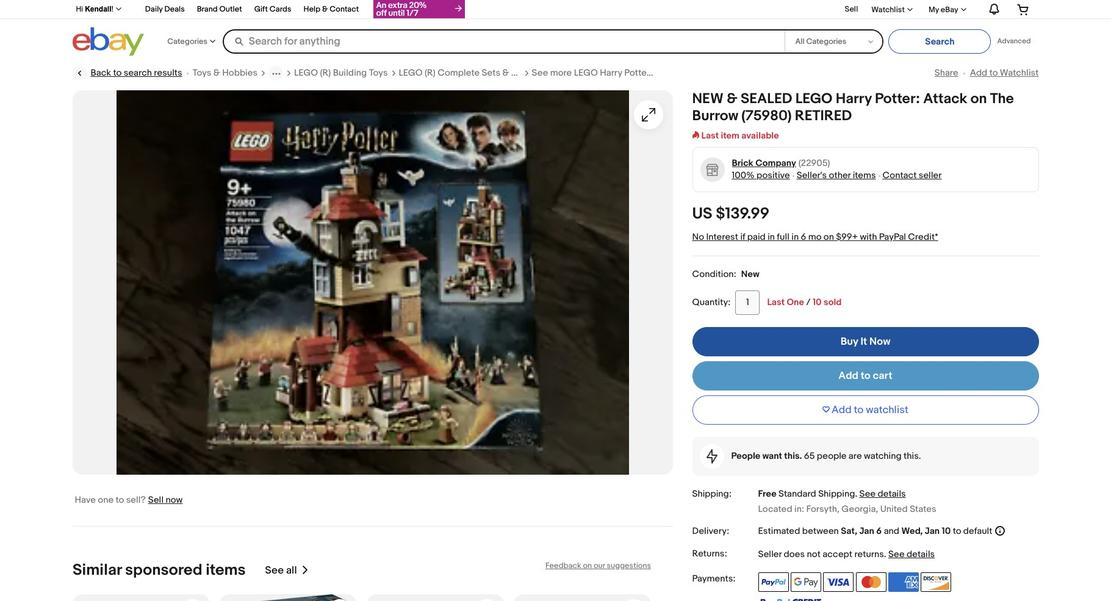 Task type: locate. For each thing, give the bounding box(es) containing it.
Search for anything text field
[[224, 31, 783, 53]]

my
[[929, 5, 940, 14]]

add for add to watchlist
[[971, 67, 988, 79]]

other
[[829, 170, 851, 181]]

see all
[[265, 565, 297, 577]]

1 vertical spatial last
[[768, 297, 785, 308]]

1 vertical spatial items
[[206, 561, 245, 580]]

sell left now
[[148, 495, 164, 506]]

gift cards
[[254, 4, 292, 14]]

1 vertical spatial 10
[[942, 526, 951, 538]]

toys
[[193, 67, 212, 79], [369, 67, 388, 79]]

search
[[124, 67, 152, 79]]

with details__icon image
[[707, 449, 718, 464]]

& right help in the left of the page
[[322, 4, 328, 14]]

add to cart
[[839, 370, 893, 382]]

add inside add to watchlist button
[[832, 404, 852, 416]]

one
[[98, 495, 114, 506]]

1 horizontal spatial the
[[991, 90, 1015, 107]]

add right 'share'
[[971, 67, 988, 79]]

watchlist
[[867, 404, 909, 416]]

credit*
[[909, 231, 939, 243]]

1 horizontal spatial attack
[[924, 90, 968, 107]]

want
[[763, 451, 783, 462]]

1 (r) from the left
[[320, 67, 331, 79]]

last item available
[[702, 130, 780, 142]]

details up "united"
[[878, 488, 907, 500]]

see details link up "united"
[[860, 488, 907, 500]]

no interest if paid in full in 6 mo on $99+ with paypal credit*
[[693, 231, 939, 243]]

banner
[[69, 0, 1040, 59]]

full
[[778, 231, 790, 243]]

positive
[[757, 170, 790, 181]]

6 left mo
[[801, 231, 807, 243]]

0 vertical spatial the
[[697, 67, 712, 79]]

on left our
[[583, 561, 592, 571]]

See all text field
[[265, 565, 297, 577]]

0 vertical spatial attack
[[655, 67, 682, 79]]

0 horizontal spatial .
[[856, 488, 858, 500]]

65
[[805, 451, 815, 462]]

people want this. 65 people are watching this.
[[732, 451, 922, 462]]

10 right /
[[813, 297, 822, 308]]

0 horizontal spatial jan
[[860, 526, 875, 538]]

items right other
[[853, 170, 877, 181]]

1 vertical spatial burrow
[[693, 107, 739, 125]]

lego right sealed
[[796, 90, 833, 107]]

sell link
[[840, 4, 864, 14]]

in left full
[[768, 231, 775, 243]]

0 horizontal spatial watchlist
[[872, 5, 905, 14]]

2 (r) from the left
[[425, 67, 436, 79]]

1 horizontal spatial toys
[[369, 67, 388, 79]]

on inside new & sealed lego harry potter: attack on the burrow (75980) retired
[[971, 90, 988, 107]]

0 horizontal spatial items
[[206, 561, 245, 580]]

in
[[768, 231, 775, 243], [792, 231, 799, 243]]

0 horizontal spatial 10
[[813, 297, 822, 308]]

0 vertical spatial contact
[[330, 4, 359, 14]]

0 vertical spatial 10
[[813, 297, 822, 308]]

to for search
[[113, 67, 122, 79]]

to left the watchlist on the right of the page
[[855, 404, 864, 416]]

1 vertical spatial potter:
[[876, 90, 921, 107]]

0 horizontal spatial toys
[[193, 67, 212, 79]]

brick company image
[[700, 157, 725, 182]]

last for last item available
[[702, 130, 719, 142]]

& for toys
[[214, 67, 220, 79]]

buy it now link
[[693, 327, 1040, 357]]

payments:
[[693, 573, 736, 585]]

1 horizontal spatial .
[[885, 549, 887, 560]]

(r) for building
[[320, 67, 331, 79]]

burrow up new
[[714, 67, 743, 79]]

1 jan from the left
[[860, 526, 875, 538]]

paypal credit image
[[759, 598, 822, 601]]

back
[[91, 67, 111, 79]]

2 vertical spatial add
[[832, 404, 852, 416]]

your shopping cart image
[[1017, 3, 1031, 15]]

forsyth,
[[807, 504, 840, 516]]

0 vertical spatial 6
[[801, 231, 807, 243]]

shipping:
[[693, 488, 732, 500]]

& left 'hobbies' on the left
[[214, 67, 220, 79]]

0 horizontal spatial (r)
[[320, 67, 331, 79]]

toys right the building
[[369, 67, 388, 79]]

on
[[684, 67, 695, 79], [971, 90, 988, 107], [824, 231, 835, 243], [583, 561, 592, 571]]

between
[[803, 526, 839, 538]]

complete
[[438, 67, 480, 79]]

see left all
[[265, 565, 284, 577]]

0 horizontal spatial in
[[768, 231, 775, 243]]

1 horizontal spatial in
[[792, 231, 799, 243]]

see details link
[[860, 488, 907, 500], [889, 549, 935, 560]]

item
[[721, 130, 740, 142]]

georgia,
[[842, 504, 879, 516]]

contact inside account navigation
[[330, 4, 359, 14]]

1 horizontal spatial watchlist
[[1001, 67, 1040, 79]]

condition: new
[[693, 269, 760, 280]]

jan right the wed,
[[926, 526, 940, 538]]

0 vertical spatial see details link
[[860, 488, 907, 500]]

2 this. from the left
[[904, 451, 922, 462]]

(22905)
[[799, 158, 831, 169]]

contact right help in the left of the page
[[330, 4, 359, 14]]

0 vertical spatial details
[[878, 488, 907, 500]]

to right back
[[113, 67, 122, 79]]

packs
[[512, 67, 536, 79]]

in:
[[795, 504, 805, 516]]

1 vertical spatial attack
[[924, 90, 968, 107]]

1 vertical spatial harry
[[836, 90, 872, 107]]

6 left and
[[877, 526, 882, 538]]

to
[[113, 67, 122, 79], [990, 67, 999, 79], [861, 370, 871, 382], [855, 404, 864, 416], [116, 495, 124, 506], [954, 526, 962, 538]]

(r) left complete on the top left
[[425, 67, 436, 79]]

to down advanced link
[[990, 67, 999, 79]]

to left default
[[954, 526, 962, 538]]

estimated between sat, jan 6 and wed, jan 10 to default
[[759, 526, 993, 538]]

0 vertical spatial items
[[853, 170, 877, 181]]

1 horizontal spatial jan
[[926, 526, 940, 538]]

1 horizontal spatial this.
[[904, 451, 922, 462]]

& inside account navigation
[[322, 4, 328, 14]]

items for similar sponsored items
[[206, 561, 245, 580]]

0 vertical spatial watchlist
[[872, 5, 905, 14]]

brick company link
[[732, 158, 797, 170]]

the up new
[[697, 67, 712, 79]]

new & sealed lego harry potter: attack on the burrow (75980) retired - picture 1 of 1 image
[[72, 90, 673, 475]]

with
[[861, 231, 878, 243]]

1 vertical spatial sell
[[148, 495, 164, 506]]

10
[[813, 297, 822, 308], [942, 526, 951, 538]]

available
[[742, 130, 780, 142]]

does
[[784, 549, 805, 560]]

attack inside new & sealed lego harry potter: attack on the burrow (75980) retired
[[924, 90, 968, 107]]

paid
[[748, 231, 766, 243]]

items left see all
[[206, 561, 245, 580]]

(r)
[[320, 67, 331, 79], [425, 67, 436, 79]]

feedback on our suggestions
[[546, 561, 651, 571]]

0 vertical spatial add
[[971, 67, 988, 79]]

hobbies
[[222, 67, 258, 79]]

lego inside new & sealed lego harry potter: attack on the burrow (75980) retired
[[796, 90, 833, 107]]

1 vertical spatial 6
[[877, 526, 882, 538]]

0 horizontal spatial details
[[878, 488, 907, 500]]

to for cart
[[861, 370, 871, 382]]

our
[[594, 561, 605, 571]]

1 horizontal spatial last
[[768, 297, 785, 308]]

jan right sat,
[[860, 526, 875, 538]]

details down the wed,
[[907, 549, 935, 560]]

1 horizontal spatial harry
[[836, 90, 872, 107]]

toys down categories dropdown button
[[193, 67, 212, 79]]

. down and
[[885, 549, 887, 560]]

last one / 10 sold
[[768, 297, 842, 308]]

this. left 65
[[785, 451, 803, 462]]

add down add to cart
[[832, 404, 852, 416]]

0 vertical spatial last
[[702, 130, 719, 142]]

1 vertical spatial see details link
[[889, 549, 935, 560]]

10 left default
[[942, 526, 951, 538]]

returns:
[[693, 548, 728, 560]]

0 horizontal spatial last
[[702, 130, 719, 142]]

see
[[532, 67, 548, 79], [860, 488, 876, 500], [889, 549, 905, 560], [265, 565, 284, 577]]

categories button
[[167, 28, 216, 55]]

jan
[[860, 526, 875, 538], [926, 526, 940, 538]]

0 horizontal spatial 6
[[801, 231, 807, 243]]

contact left seller
[[883, 170, 917, 181]]

details
[[878, 488, 907, 500], [907, 549, 935, 560]]

1 vertical spatial details
[[907, 549, 935, 560]]

Quantity: text field
[[736, 291, 760, 315]]

watchlist link
[[865, 2, 919, 17]]

sell?
[[126, 495, 146, 506]]

similar
[[72, 561, 121, 580]]

1 toys from the left
[[193, 67, 212, 79]]

1 horizontal spatial (r)
[[425, 67, 436, 79]]

(r) left the building
[[320, 67, 331, 79]]

potter:
[[625, 67, 653, 79], [876, 90, 921, 107]]

watchlist down advanced link
[[1001, 67, 1040, 79]]

None submit
[[889, 29, 992, 54]]

& inside new & sealed lego harry potter: attack on the burrow (75980) retired
[[727, 90, 738, 107]]

1 horizontal spatial details
[[907, 549, 935, 560]]

visa image
[[824, 572, 854, 592]]

0 horizontal spatial contact
[[330, 4, 359, 14]]

!
[[111, 5, 113, 13]]

add left cart
[[839, 370, 859, 382]]

1 vertical spatial add
[[839, 370, 859, 382]]

sat,
[[842, 526, 858, 538]]

& right sets
[[503, 67, 509, 79]]

see down and
[[889, 549, 905, 560]]

0 horizontal spatial attack
[[655, 67, 682, 79]]

burrow up the item
[[693, 107, 739, 125]]

100%
[[732, 170, 755, 181]]

0 horizontal spatial potter:
[[625, 67, 653, 79]]

help & contact
[[304, 4, 359, 14]]

add for add to watchlist
[[832, 404, 852, 416]]

0 vertical spatial harry
[[600, 67, 623, 79]]

watchlist right sell link at the top of the page
[[872, 5, 905, 14]]

last left the item
[[702, 130, 719, 142]]

1 vertical spatial contact
[[883, 170, 917, 181]]

categories
[[167, 37, 208, 46]]

ebay
[[941, 5, 959, 14]]

& right new
[[727, 90, 738, 107]]

to left cart
[[861, 370, 871, 382]]

add inside add to cart link
[[839, 370, 859, 382]]

last left "one"
[[768, 297, 785, 308]]

0 vertical spatial sell
[[845, 4, 859, 14]]

1 horizontal spatial items
[[853, 170, 877, 181]]

1 horizontal spatial sell
[[845, 4, 859, 14]]

burrow
[[714, 67, 743, 79], [693, 107, 739, 125]]

sell left the watchlist link
[[845, 4, 859, 14]]

hi kendall !
[[76, 5, 113, 13]]

standard shipping . see details
[[779, 488, 907, 500]]

and
[[885, 526, 900, 538]]

to inside button
[[855, 404, 864, 416]]

1 vertical spatial the
[[991, 90, 1015, 107]]

1 horizontal spatial potter:
[[876, 90, 921, 107]]

company
[[756, 158, 797, 169]]

gift cards link
[[254, 2, 292, 17]]

the down add to watchlist link
[[991, 90, 1015, 107]]

0 horizontal spatial this.
[[785, 451, 803, 462]]

on down "add to watchlist"
[[971, 90, 988, 107]]

. up "georgia,"
[[856, 488, 858, 500]]

my ebay
[[929, 5, 959, 14]]

see details link down the wed,
[[889, 549, 935, 560]]

see left more
[[532, 67, 548, 79]]

this. right watching
[[904, 451, 922, 462]]

in right full
[[792, 231, 799, 243]]

(r) for complete
[[425, 67, 436, 79]]

0 horizontal spatial the
[[697, 67, 712, 79]]

share
[[935, 67, 959, 79]]

help & contact link
[[304, 2, 359, 17]]

paypal image
[[759, 572, 789, 592]]

quantity:
[[693, 297, 731, 308]]

condition:
[[693, 269, 737, 280]]



Task type: describe. For each thing, give the bounding box(es) containing it.
see all link
[[265, 561, 309, 580]]

cart
[[874, 370, 893, 382]]

hi
[[76, 5, 83, 13]]

master card image
[[856, 572, 887, 592]]

back to search results
[[91, 67, 182, 79]]

my ebay link
[[923, 2, 972, 17]]

1 horizontal spatial 6
[[877, 526, 882, 538]]

default
[[964, 526, 993, 538]]

mo
[[809, 231, 822, 243]]

it
[[861, 336, 868, 348]]

add to watchlist
[[832, 404, 909, 416]]

have one to sell? sell now
[[75, 495, 183, 506]]

buy
[[841, 336, 859, 348]]

ebay home image
[[72, 27, 144, 56]]

discover image
[[922, 572, 952, 592]]

2 in from the left
[[792, 231, 799, 243]]

not
[[807, 549, 821, 560]]

$99+
[[837, 231, 859, 243]]

0 horizontal spatial sell
[[148, 495, 164, 506]]

all
[[286, 565, 297, 577]]

brand outlet link
[[197, 2, 242, 17]]

brand outlet
[[197, 4, 242, 14]]

watchlist inside account navigation
[[872, 5, 905, 14]]

1 this. from the left
[[785, 451, 803, 462]]

american express image
[[889, 572, 920, 592]]

seller's other items
[[797, 170, 877, 181]]

contact seller link
[[883, 170, 942, 181]]

us
[[693, 205, 713, 223]]

see more lego harry potter: attack on the burrow (75980... link
[[532, 67, 781, 79]]

100% positive link
[[732, 170, 790, 181]]

1 vertical spatial .
[[885, 549, 887, 560]]

standard
[[779, 488, 817, 500]]

add for add to cart
[[839, 370, 859, 382]]

on right mo
[[824, 231, 835, 243]]

2 toys from the left
[[369, 67, 388, 79]]

see up "georgia,"
[[860, 488, 876, 500]]

0 vertical spatial potter:
[[625, 67, 653, 79]]

0 vertical spatial burrow
[[714, 67, 743, 79]]

to right one
[[116, 495, 124, 506]]

interest
[[707, 231, 739, 243]]

2 jan from the left
[[926, 526, 940, 538]]

shipping
[[819, 488, 856, 500]]

retired
[[795, 107, 853, 125]]

0 horizontal spatial harry
[[600, 67, 623, 79]]

paypal
[[880, 231, 907, 243]]

daily deals
[[145, 4, 185, 14]]

to for watchlist
[[855, 404, 864, 416]]

daily
[[145, 4, 163, 14]]

1 vertical spatial watchlist
[[1001, 67, 1040, 79]]

building
[[333, 67, 367, 79]]

united
[[881, 504, 908, 516]]

account navigation
[[69, 0, 1040, 21]]

lego (r) building toys
[[294, 67, 388, 79]]

sold
[[824, 297, 842, 308]]

new
[[742, 269, 760, 280]]

seller does not accept returns . see details
[[759, 549, 935, 560]]

no interest if paid in full in 6 mo on $99+ with paypal credit* link
[[693, 231, 939, 243]]

estimated
[[759, 526, 801, 538]]

(75980)
[[742, 107, 792, 125]]

lego (r) complete sets & packs link
[[399, 67, 536, 79]]

notifications image
[[987, 3, 1001, 15]]

contact seller
[[883, 170, 942, 181]]

kendall
[[85, 5, 111, 13]]

accept
[[823, 549, 853, 560]]

add to watchlist
[[971, 67, 1040, 79]]

1 horizontal spatial 10
[[942, 526, 951, 538]]

$139.99
[[716, 205, 770, 223]]

celebrate with an extra 20% off image
[[374, 0, 465, 18]]

add to watchlist link
[[971, 67, 1040, 79]]

seller's other items link
[[797, 170, 877, 181]]

/
[[807, 297, 811, 308]]

harry inside new & sealed lego harry potter: attack on the burrow (75980) retired
[[836, 90, 872, 107]]

us $139.99
[[693, 205, 770, 223]]

last for last one / 10 sold
[[768, 297, 785, 308]]

1 horizontal spatial contact
[[883, 170, 917, 181]]

lego left complete on the top left
[[399, 67, 423, 79]]

sell inside account navigation
[[845, 4, 859, 14]]

new
[[693, 90, 724, 107]]

& for new
[[727, 90, 738, 107]]

located in: forsyth, georgia, united states
[[759, 504, 937, 516]]

gift
[[254, 4, 268, 14]]

help
[[304, 4, 321, 14]]

more
[[551, 67, 572, 79]]

seller's
[[797, 170, 827, 181]]

sealed
[[741, 90, 793, 107]]

deals
[[165, 4, 185, 14]]

located
[[759, 504, 793, 516]]

have
[[75, 495, 96, 506]]

& for help
[[322, 4, 328, 14]]

the inside new & sealed lego harry potter: attack on the burrow (75980) retired
[[991, 90, 1015, 107]]

sell now link
[[148, 495, 183, 506]]

1 in from the left
[[768, 231, 775, 243]]

on up new
[[684, 67, 695, 79]]

lego right more
[[574, 67, 598, 79]]

burrow inside new & sealed lego harry potter: attack on the burrow (75980) retired
[[693, 107, 739, 125]]

daily deals link
[[145, 2, 185, 17]]

seller
[[919, 170, 942, 181]]

lego left the building
[[294, 67, 318, 79]]

no
[[693, 231, 705, 243]]

if
[[741, 231, 746, 243]]

advanced link
[[992, 29, 1038, 54]]

items for seller's other items
[[853, 170, 877, 181]]

banner containing daily deals
[[69, 0, 1040, 59]]

wed,
[[902, 526, 923, 538]]

add to cart link
[[693, 361, 1040, 391]]

delivery:
[[693, 526, 730, 538]]

seller
[[759, 549, 782, 560]]

share button
[[935, 67, 959, 79]]

feedback on our suggestions link
[[546, 561, 651, 571]]

to for watchlist
[[990, 67, 999, 79]]

google pay image
[[791, 572, 822, 592]]

potter: inside new & sealed lego harry potter: attack on the burrow (75980) retired
[[876, 90, 921, 107]]

watching
[[865, 451, 902, 462]]

brand
[[197, 4, 218, 14]]

0 vertical spatial .
[[856, 488, 858, 500]]

lego (r) building toys link
[[294, 67, 388, 79]]

brick company (22905)
[[732, 158, 831, 169]]



Task type: vqa. For each thing, say whether or not it's contained in the screenshot.
Visit store LINK
no



